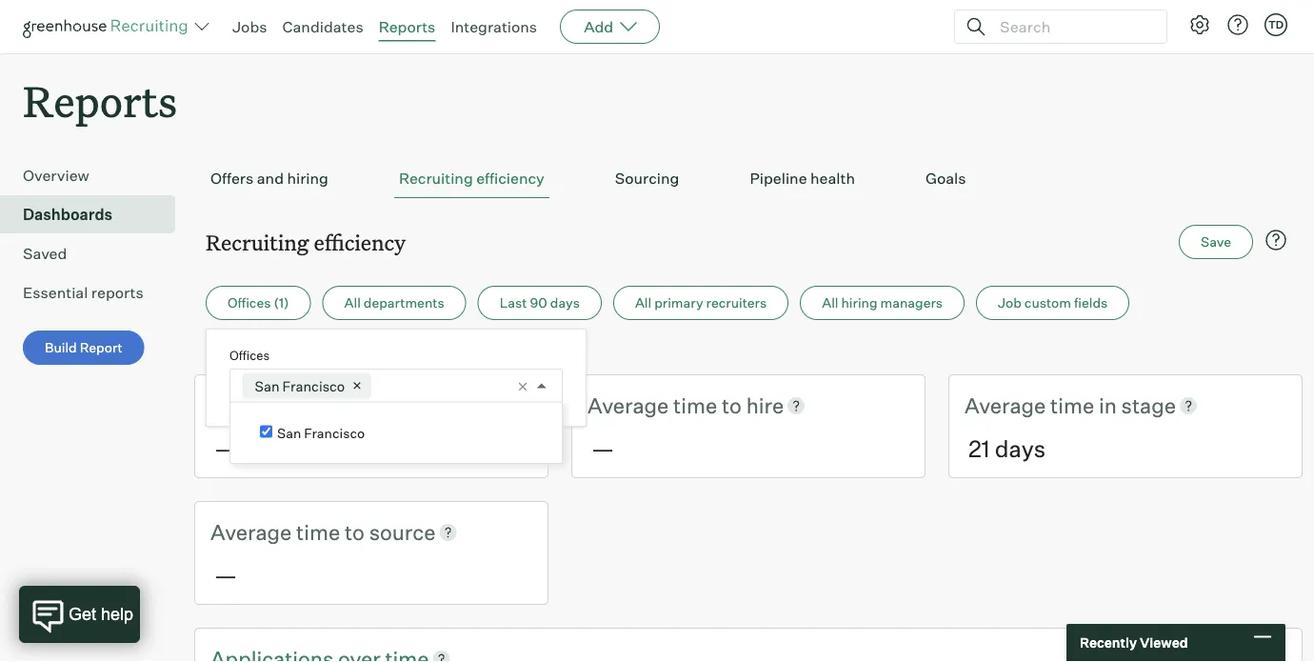 Task type: describe. For each thing, give the bounding box(es) containing it.
-
[[246, 345, 252, 361]]

average for stage
[[965, 392, 1046, 418]]

primary
[[655, 295, 704, 311]]

time for hire
[[674, 392, 718, 418]]

build
[[45, 339, 77, 356]]

job custom fields button
[[977, 286, 1130, 320]]

add
[[584, 17, 614, 36]]

efficiency inside button
[[477, 169, 545, 188]]

integrations
[[451, 17, 537, 36]]

2023
[[301, 345, 334, 361]]

21 days
[[969, 434, 1046, 463]]

essential reports link
[[23, 281, 168, 304]]

0 vertical spatial francisco
[[283, 377, 345, 395]]

recruiters
[[706, 295, 767, 311]]

all primary recruiters
[[635, 295, 767, 311]]

all for all hiring managers
[[822, 295, 839, 311]]

essential
[[23, 283, 88, 302]]

1 vertical spatial francisco
[[304, 424, 365, 441]]

fill
[[369, 392, 392, 418]]

source
[[369, 519, 436, 545]]

fields
[[1075, 295, 1108, 311]]

managers
[[881, 295, 943, 311]]

1 vertical spatial recruiting efficiency
[[206, 228, 406, 256]]

offers
[[211, 169, 254, 188]]

average time to for fill
[[211, 392, 369, 418]]

saved
[[23, 244, 67, 263]]

job
[[998, 295, 1022, 311]]

to for fill
[[345, 392, 365, 418]]

1 vertical spatial san
[[277, 424, 301, 441]]

last 90 days button
[[478, 286, 602, 320]]

1 vertical spatial recruiting
[[206, 228, 309, 256]]

average for hire
[[588, 392, 669, 418]]

average time in
[[965, 392, 1122, 418]]

1 vertical spatial efficiency
[[314, 228, 406, 256]]

all for all departments
[[344, 295, 361, 311]]

90
[[530, 295, 548, 311]]

health
[[811, 169, 855, 188]]

time for source
[[296, 519, 340, 545]]

all departments
[[344, 295, 445, 311]]

essential reports
[[23, 283, 144, 302]]

offers and hiring
[[211, 169, 329, 188]]

dashboards
[[23, 205, 113, 224]]

last 90 days
[[500, 295, 580, 311]]

1 vertical spatial reports
[[23, 72, 177, 129]]

overview
[[23, 166, 89, 185]]

goals button
[[921, 159, 971, 198]]

1 horizontal spatial days
[[995, 434, 1046, 463]]

1 horizontal spatial reports
[[379, 17, 436, 36]]

save
[[1201, 234, 1232, 250]]

faq image
[[1265, 229, 1288, 252]]

goals
[[926, 169, 966, 188]]

0 vertical spatial san
[[255, 377, 280, 395]]

saved link
[[23, 242, 168, 265]]

all for all primary recruiters
[[635, 295, 652, 311]]

hire
[[747, 392, 784, 418]]

offers and hiring button
[[206, 159, 333, 198]]

recruiting efficiency button
[[394, 159, 550, 198]]

average for source
[[211, 519, 292, 545]]

save button
[[1180, 225, 1254, 259]]

candidates link
[[282, 17, 364, 36]]

average for fill
[[211, 392, 292, 418]]

oct
[[254, 345, 277, 361]]

recruiting efficiency inside recruiting efficiency button
[[399, 169, 545, 188]]

build report
[[45, 339, 123, 356]]

pipeline
[[750, 169, 807, 188]]

reports link
[[379, 17, 436, 36]]

— for fill
[[214, 434, 237, 463]]

configure image
[[1189, 13, 1212, 36]]

all hiring managers button
[[800, 286, 965, 320]]

offices (1) button
[[206, 286, 311, 320]]



Task type: locate. For each thing, give the bounding box(es) containing it.
hiring right and
[[287, 169, 329, 188]]

average time to for source
[[211, 519, 369, 545]]

recruiting efficiency
[[399, 169, 545, 188], [206, 228, 406, 256]]

job custom fields
[[998, 295, 1108, 311]]

1 horizontal spatial efficiency
[[477, 169, 545, 188]]

all left managers
[[822, 295, 839, 311]]

greenhouse recruiting image
[[23, 15, 194, 38]]

2 horizontal spatial all
[[822, 295, 839, 311]]

report
[[80, 339, 123, 356]]

1 horizontal spatial hiring
[[842, 295, 878, 311]]

td
[[1269, 18, 1284, 31]]

hiring
[[287, 169, 329, 188], [842, 295, 878, 311]]

1 horizontal spatial all
[[635, 295, 652, 311]]

to
[[345, 392, 365, 418], [722, 392, 742, 418], [345, 519, 365, 545]]

— for hire
[[592, 434, 615, 463]]

time for stage
[[1051, 392, 1095, 418]]

san francisco down 16,
[[255, 377, 345, 395]]

recently viewed
[[1080, 634, 1189, 651]]

0 horizontal spatial days
[[550, 295, 580, 311]]

in
[[1099, 392, 1117, 418]]

reports
[[379, 17, 436, 36], [23, 72, 177, 129]]

francisco down 2023 at the bottom
[[283, 377, 345, 395]]

efficiency
[[477, 169, 545, 188], [314, 228, 406, 256]]

0 vertical spatial days
[[550, 295, 580, 311]]

san right san francisco option
[[277, 424, 301, 441]]

18
[[229, 345, 243, 361]]

jobs
[[232, 17, 267, 36]]

all departments button
[[323, 286, 466, 320]]

san down oct
[[255, 377, 280, 395]]

0 vertical spatial recruiting efficiency
[[399, 169, 545, 188]]

td button
[[1261, 10, 1292, 40]]

days right 21
[[995, 434, 1046, 463]]

1 vertical spatial offices
[[230, 347, 270, 363]]

average time to for hire
[[588, 392, 747, 418]]

time for fill
[[296, 392, 340, 418]]

Search text field
[[996, 13, 1150, 40]]

0 horizontal spatial reports
[[23, 72, 177, 129]]

and
[[257, 169, 284, 188]]

custom
[[1025, 295, 1072, 311]]

1 horizontal spatial recruiting
[[399, 169, 473, 188]]

offices for offices
[[230, 347, 270, 363]]

days right 90
[[550, 295, 580, 311]]

0 horizontal spatial efficiency
[[314, 228, 406, 256]]

all
[[344, 295, 361, 311], [635, 295, 652, 311], [822, 295, 839, 311]]

all left primary
[[635, 295, 652, 311]]

offices (1)
[[228, 295, 289, 311]]

build report button
[[23, 331, 145, 365]]

to left source
[[345, 519, 365, 545]]

0 horizontal spatial recruiting
[[206, 228, 309, 256]]

to for hire
[[722, 392, 742, 418]]

to left fill
[[345, 392, 365, 418]]

time left hire
[[674, 392, 718, 418]]

offices for offices (1)
[[228, 295, 271, 311]]

— for source
[[214, 560, 237, 589]]

1 vertical spatial hiring
[[842, 295, 878, 311]]

offices
[[228, 295, 271, 311], [230, 347, 270, 363]]

to for source
[[345, 519, 365, 545]]

departments
[[364, 295, 445, 311]]

offices right jul
[[230, 347, 270, 363]]

jobs link
[[232, 17, 267, 36]]

san francisco
[[255, 377, 345, 395], [277, 424, 365, 441]]

reports down greenhouse recruiting image
[[23, 72, 177, 129]]

0 vertical spatial reports
[[379, 17, 436, 36]]

1 vertical spatial san francisco
[[277, 424, 365, 441]]

tab list
[[206, 159, 1292, 198]]

time left source
[[296, 519, 340, 545]]

days inside button
[[550, 295, 580, 311]]

san francisco right san francisco option
[[277, 424, 365, 441]]

offices left (1)
[[228, 295, 271, 311]]

all hiring managers
[[822, 295, 943, 311]]

average time to
[[211, 392, 369, 418], [588, 392, 747, 418], [211, 519, 369, 545]]

time left in
[[1051, 392, 1095, 418]]

0 vertical spatial recruiting
[[399, 169, 473, 188]]

hiring left managers
[[842, 295, 878, 311]]

recently
[[1080, 634, 1138, 651]]

jul
[[206, 345, 226, 361]]

0 vertical spatial offices
[[228, 295, 271, 311]]

all primary recruiters button
[[613, 286, 789, 320]]

days
[[550, 295, 580, 311], [995, 434, 1046, 463]]

all left departments
[[344, 295, 361, 311]]

0 vertical spatial san francisco
[[255, 377, 345, 395]]

(1)
[[274, 295, 289, 311]]

add button
[[560, 10, 660, 44]]

0 vertical spatial efficiency
[[477, 169, 545, 188]]

3 all from the left
[[822, 295, 839, 311]]

sourcing
[[615, 169, 680, 188]]

0 horizontal spatial hiring
[[287, 169, 329, 188]]

recruiting inside button
[[399, 169, 473, 188]]

candidates
[[282, 17, 364, 36]]

to left hire
[[722, 392, 742, 418]]

offices inside button
[[228, 295, 271, 311]]

2 all from the left
[[635, 295, 652, 311]]

overview link
[[23, 164, 168, 187]]

time
[[296, 392, 340, 418], [674, 392, 718, 418], [1051, 392, 1095, 418], [296, 519, 340, 545]]

pipeline health button
[[745, 159, 860, 198]]

dashboards link
[[23, 203, 168, 226]]

21
[[969, 434, 990, 463]]

tab list containing offers and hiring
[[206, 159, 1292, 198]]

td button
[[1265, 13, 1288, 36]]

1 all from the left
[[344, 295, 361, 311]]

16,
[[280, 345, 298, 361]]

jul 18 - oct 16, 2023
[[206, 345, 334, 361]]

1 vertical spatial days
[[995, 434, 1046, 463]]

integrations link
[[451, 17, 537, 36]]

time down 2023 at the bottom
[[296, 392, 340, 418]]

0 vertical spatial hiring
[[287, 169, 329, 188]]

sourcing button
[[610, 159, 684, 198]]

reports
[[91, 283, 144, 302]]

last
[[500, 295, 527, 311]]

0 horizontal spatial all
[[344, 295, 361, 311]]

San Francisco checkbox
[[260, 425, 272, 438]]

—
[[214, 434, 237, 463], [592, 434, 615, 463], [214, 560, 237, 589]]

viewed
[[1140, 634, 1189, 651]]

san
[[255, 377, 280, 395], [277, 424, 301, 441]]

francisco
[[283, 377, 345, 395], [304, 424, 365, 441]]

stage
[[1122, 392, 1177, 418]]

recruiting
[[399, 169, 473, 188], [206, 228, 309, 256]]

francisco right san francisco option
[[304, 424, 365, 441]]

average
[[211, 392, 292, 418], [588, 392, 669, 418], [965, 392, 1046, 418], [211, 519, 292, 545]]

reports right candidates "link"
[[379, 17, 436, 36]]

pipeline health
[[750, 169, 855, 188]]



Task type: vqa. For each thing, say whether or not it's contained in the screenshot.


